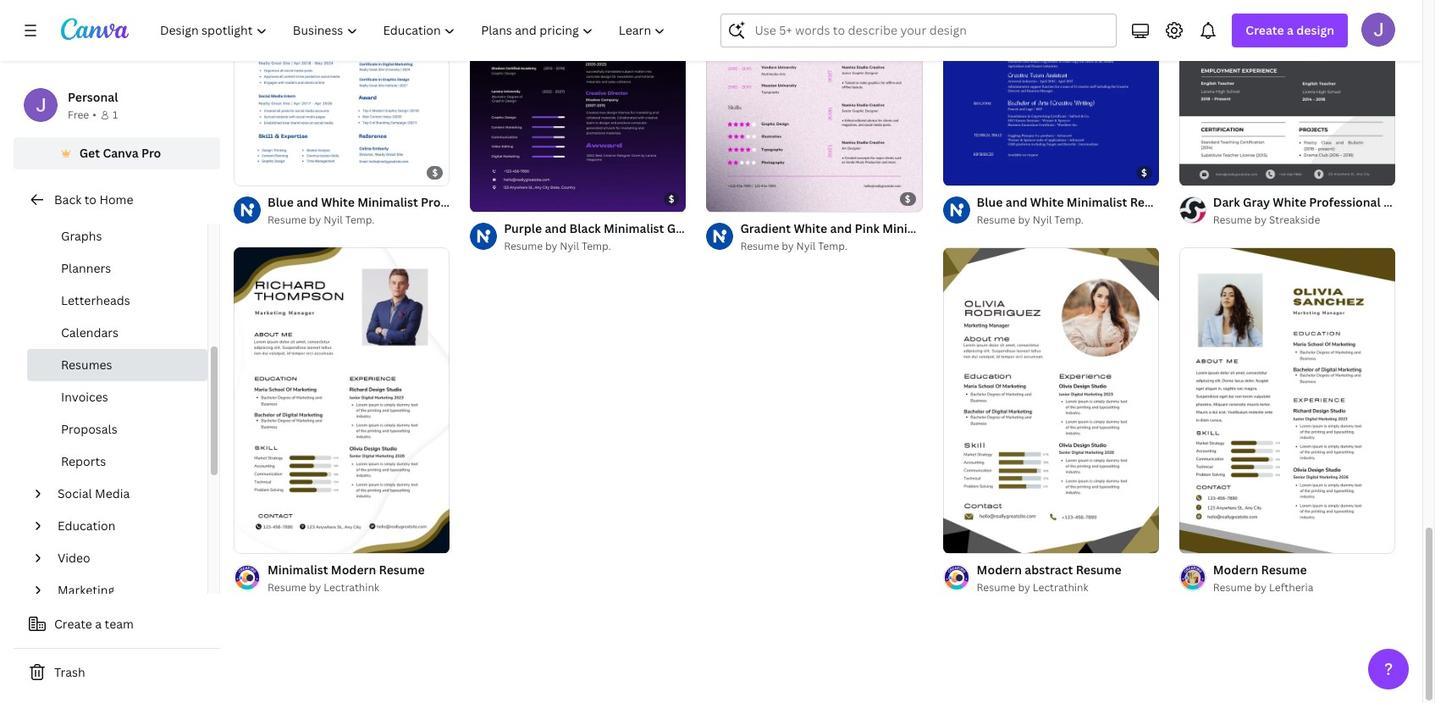 Task type: vqa. For each thing, say whether or not it's contained in the screenshot.
Folder Link
no



Task type: locate. For each thing, give the bounding box(es) containing it.
gradient white and pink minimalist resume image
[[707, 0, 923, 212]]

0 horizontal spatial gradient
[[667, 220, 718, 236]]

1 gradient from the left
[[667, 220, 718, 236]]

minimalist inside 'blue and white minimalist resume resume by nyil temp.'
[[1067, 194, 1128, 210]]

modern for modern resume
[[1214, 562, 1259, 578]]

blue and white minimalist professional resume link
[[268, 193, 541, 212]]

temp. inside blue and white minimalist professional resume resume by nyil temp.
[[345, 213, 375, 227]]

1 vertical spatial a
[[95, 616, 102, 632]]

1 lectrathink from the left
[[324, 580, 379, 595]]

blue for blue and white minimalist resume
[[977, 194, 1003, 210]]

$ up blue and white minimalist resume link
[[1142, 166, 1148, 179]]

0 vertical spatial a
[[1288, 22, 1294, 38]]

1 resume by lectrathink link from the left
[[268, 580, 425, 597]]

a inside button
[[95, 616, 102, 632]]

1 horizontal spatial create
[[1246, 22, 1285, 38]]

by inside dark gray white professional teacher c resume by streakside
[[1255, 213, 1267, 227]]

letterheads link
[[27, 285, 208, 317]]

a for team
[[95, 616, 102, 632]]

and for blue and white minimalist resume
[[1006, 194, 1028, 210]]

a
[[1288, 22, 1294, 38], [95, 616, 102, 632]]

social
[[58, 485, 92, 502]]

1 horizontal spatial a
[[1288, 22, 1294, 38]]

minimalist
[[358, 194, 418, 210], [1067, 194, 1128, 210], [604, 220, 665, 236], [883, 220, 943, 236], [268, 562, 328, 578]]

0 horizontal spatial resume by lectrathink link
[[268, 580, 425, 597]]

a left team
[[95, 616, 102, 632]]

resume by lectrathink link for abstract
[[977, 580, 1122, 597]]

leftheria
[[1270, 581, 1314, 595]]

blue and white minimalist resume image
[[943, 0, 1160, 186]]

0 horizontal spatial create
[[54, 616, 92, 632]]

and
[[297, 194, 318, 210], [1006, 194, 1028, 210], [545, 220, 567, 236], [831, 220, 852, 236]]

back
[[54, 191, 82, 208]]

blue inside 'blue and white minimalist resume resume by nyil temp.'
[[977, 194, 1003, 210]]

resume inside dark gray white professional teacher c resume by streakside
[[1214, 213, 1253, 227]]

temp. inside gradient white and pink minimalist resume resume by nyil temp.
[[818, 239, 848, 253]]

create for create a design
[[1246, 22, 1285, 38]]

and inside gradient white and pink minimalist resume resume by nyil temp.
[[831, 220, 852, 236]]

nyil down black
[[560, 239, 579, 253]]

nyil for blue and white minimalist professional resume
[[324, 213, 343, 227]]

create inside dropdown button
[[1246, 22, 1285, 38]]

resume by lectrathink link
[[268, 580, 425, 597], [977, 580, 1122, 597]]

back to home link
[[14, 183, 220, 217]]

$ for resume
[[1142, 166, 1148, 179]]

nyil inside purple and black minimalist gradient resume resume by nyil temp.
[[560, 239, 579, 253]]

create inside button
[[54, 616, 92, 632]]

nyil down blue and white minimalist resume link
[[1033, 213, 1053, 227]]

1 horizontal spatial lectrathink
[[1033, 581, 1089, 595]]

$ for professional
[[432, 166, 438, 179]]

minimalist inside the minimalist modern resume resume by lectrathink
[[268, 562, 328, 578]]

white inside dark gray white professional teacher c resume by streakside
[[1274, 194, 1307, 210]]

nyil inside gradient white and pink minimalist resume resume by nyil temp.
[[797, 239, 816, 253]]

1 horizontal spatial resume by lectrathink link
[[977, 580, 1122, 597]]

modern
[[331, 562, 376, 578], [977, 562, 1023, 578], [1214, 562, 1259, 578]]

and inside blue and white minimalist professional resume resume by nyil temp.
[[297, 194, 318, 210]]

$ up gradient white and pink minimalist resume 'link' on the right
[[905, 192, 911, 205]]

0 horizontal spatial lectrathink
[[324, 580, 379, 595]]

modern resume link
[[1214, 561, 1314, 580]]

0 horizontal spatial professional
[[421, 194, 493, 210]]

$ for gradient
[[669, 192, 675, 205]]

social media link
[[51, 478, 197, 510]]

a inside dropdown button
[[1288, 22, 1294, 38]]

$
[[432, 166, 438, 179], [1142, 166, 1148, 179], [669, 192, 675, 205], [905, 192, 911, 205]]

lectrathink down "modern abstract resume" link
[[1033, 581, 1089, 595]]

and inside 'blue and white minimalist resume resume by nyil temp.'
[[1006, 194, 1028, 210]]

marketing link
[[51, 574, 197, 607]]

personal
[[68, 89, 118, 105]]

create a design
[[1246, 22, 1335, 38]]

modern inside modern resume resume by leftheria
[[1214, 562, 1259, 578]]

temp. down blue and white minimalist professional resume link
[[345, 213, 375, 227]]

planners
[[61, 260, 111, 276]]

by inside modern resume resume by leftheria
[[1255, 581, 1267, 595]]

blue for blue and white minimalist professional resume
[[268, 194, 294, 210]]

minimalist for gradient
[[604, 220, 665, 236]]

1 blue from the left
[[268, 194, 294, 210]]

modern abstract resume image
[[943, 248, 1160, 553]]

1 modern from the left
[[331, 562, 376, 578]]

create a design button
[[1233, 14, 1349, 47]]

pink
[[855, 220, 880, 236]]

0 horizontal spatial modern
[[331, 562, 376, 578]]

a left design
[[1288, 22, 1294, 38]]

by inside modern abstract resume resume by lectrathink
[[1019, 581, 1031, 595]]

social media
[[58, 485, 130, 502]]

1 professional from the left
[[421, 194, 493, 210]]

modern abstract resume resume by lectrathink
[[977, 562, 1122, 595]]

teacher
[[1384, 194, 1430, 210]]

minimalist for resume
[[1067, 194, 1128, 210]]

blue and white minimalist resume resume by nyil temp.
[[977, 194, 1176, 227]]

2 lectrathink from the left
[[1033, 581, 1089, 595]]

blue
[[268, 194, 294, 210], [977, 194, 1003, 210]]

1 horizontal spatial gradient
[[741, 220, 791, 236]]

resume by nyil temp. link
[[268, 212, 450, 229], [977, 212, 1160, 229], [504, 238, 687, 255], [741, 238, 923, 255]]

2 gradient from the left
[[741, 220, 791, 236]]

home
[[99, 191, 133, 208]]

create
[[1246, 22, 1285, 38], [54, 616, 92, 632]]

$ for minimalist
[[905, 192, 911, 205]]

get
[[79, 145, 100, 161]]

dark gray white professional teacher c link
[[1214, 194, 1436, 212]]

by inside gradient white and pink minimalist resume resume by nyil temp.
[[782, 239, 794, 253]]

0 horizontal spatial blue
[[268, 194, 294, 210]]

lectrathink down minimalist modern resume link
[[324, 580, 379, 595]]

white inside 'blue and white minimalist resume resume by nyil temp.'
[[1031, 194, 1064, 210]]

temp. down black
[[582, 239, 611, 253]]

nyil down blue and white minimalist professional resume link
[[324, 213, 343, 227]]

and inside purple and black minimalist gradient resume resume by nyil temp.
[[545, 220, 567, 236]]

2 modern from the left
[[977, 562, 1023, 578]]

lectrathink
[[324, 580, 379, 595], [1033, 581, 1089, 595]]

temp.
[[345, 213, 375, 227], [1055, 213, 1084, 227], [582, 239, 611, 253], [818, 239, 848, 253]]

modern resume resume by leftheria
[[1214, 562, 1314, 595]]

1 horizontal spatial modern
[[977, 562, 1023, 578]]

lectrathink inside the minimalist modern resume resume by lectrathink
[[324, 580, 379, 595]]

resume by lectrathink link for modern
[[268, 580, 425, 597]]

purple and black minimalist gradient resume link
[[504, 219, 767, 238]]

0 horizontal spatial a
[[95, 616, 102, 632]]

create a team
[[54, 616, 134, 632]]

minimalist inside purple and black minimalist gradient resume resume by nyil temp.
[[604, 220, 665, 236]]

dark gray white professional teacher collage resume image
[[1180, 0, 1396, 186]]

1 vertical spatial create
[[54, 616, 92, 632]]

by inside blue and white minimalist professional resume resume by nyil temp.
[[309, 213, 321, 227]]

modern inside modern abstract resume resume by lectrathink
[[977, 562, 1023, 578]]

temp. down gradient white and pink minimalist resume 'link' on the right
[[818, 239, 848, 253]]

blue and white minimalist professional resume resume by nyil temp.
[[268, 194, 541, 227]]

$ up blue and white minimalist professional resume link
[[432, 166, 438, 179]]

c
[[1433, 194, 1436, 210]]

education link
[[51, 510, 197, 542]]

nyil for gradient white and pink minimalist resume
[[797, 239, 816, 253]]

temp. inside purple and black minimalist gradient resume resume by nyil temp.
[[582, 239, 611, 253]]

$ up purple and black minimalist gradient resume link
[[669, 192, 675, 205]]

by
[[309, 213, 321, 227], [1019, 213, 1031, 227], [1255, 213, 1267, 227], [546, 239, 558, 253], [782, 239, 794, 253], [309, 580, 321, 595], [1019, 581, 1031, 595], [1255, 581, 1267, 595]]

calendars
[[61, 324, 119, 341]]

3 modern from the left
[[1214, 562, 1259, 578]]

temp. down blue and white minimalist resume link
[[1055, 213, 1084, 227]]

and for purple and black minimalist gradient resume
[[545, 220, 567, 236]]

marketing
[[58, 582, 114, 598]]

blue inside blue and white minimalist professional resume resume by nyil temp.
[[268, 194, 294, 210]]

0 vertical spatial create
[[1246, 22, 1285, 38]]

planners link
[[27, 252, 208, 285]]

2 professional from the left
[[1310, 194, 1382, 210]]

invoices link
[[27, 381, 208, 413]]

white
[[321, 194, 355, 210], [1031, 194, 1064, 210], [1274, 194, 1307, 210], [794, 220, 828, 236]]

1 horizontal spatial blue
[[977, 194, 1003, 210]]

design
[[1297, 22, 1335, 38]]

resume by nyil temp. link for resume
[[977, 212, 1160, 229]]

reports link
[[27, 446, 208, 478]]

media
[[95, 485, 130, 502]]

temp. for gradient white and pink minimalist resume
[[818, 239, 848, 253]]

nyil
[[324, 213, 343, 227], [1033, 213, 1053, 227], [560, 239, 579, 253], [797, 239, 816, 253]]

trash
[[54, 664, 85, 680]]

modern resume image
[[1180, 248, 1396, 553]]

white for blue and white minimalist professional resume
[[321, 194, 355, 210]]

white inside blue and white minimalist professional resume resume by nyil temp.
[[321, 194, 355, 210]]

2 horizontal spatial modern
[[1214, 562, 1259, 578]]

blue and white minimalist professional resume image
[[234, 0, 450, 186]]

calendars link
[[27, 317, 208, 349]]

by inside 'blue and white minimalist resume resume by nyil temp.'
[[1019, 213, 1031, 227]]

1 horizontal spatial professional
[[1310, 194, 1382, 210]]

gradient
[[667, 220, 718, 236], [741, 220, 791, 236]]

gradient white and pink minimalist resume resume by nyil temp.
[[741, 220, 992, 253]]

None search field
[[721, 14, 1118, 47]]

purple
[[504, 220, 542, 236]]

nyil down gradient white and pink minimalist resume 'link' on the right
[[797, 239, 816, 253]]

2 blue from the left
[[977, 194, 1003, 210]]

Search search field
[[755, 14, 1107, 47]]

gradient inside gradient white and pink minimalist resume resume by nyil temp.
[[741, 220, 791, 236]]

resume
[[495, 194, 541, 210], [1131, 194, 1176, 210], [268, 213, 307, 227], [977, 213, 1016, 227], [1214, 213, 1253, 227], [721, 220, 767, 236], [946, 220, 992, 236], [504, 239, 543, 253], [741, 239, 780, 253], [379, 562, 425, 578], [1076, 562, 1122, 578], [1262, 562, 1308, 578], [268, 580, 307, 595], [977, 581, 1016, 595], [1214, 581, 1253, 595]]

resume by nyil temp. link for minimalist
[[741, 238, 923, 255]]

2 resume by lectrathink link from the left
[[977, 580, 1122, 597]]

create left design
[[1246, 22, 1285, 38]]

professional
[[421, 194, 493, 210], [1310, 194, 1382, 210]]

by inside the minimalist modern resume resume by lectrathink
[[309, 580, 321, 595]]

nyil inside blue and white minimalist professional resume resume by nyil temp.
[[324, 213, 343, 227]]

create down the "marketing"
[[54, 616, 92, 632]]

lectrathink inside modern abstract resume resume by lectrathink
[[1033, 581, 1089, 595]]

canva
[[103, 145, 139, 161]]

modern inside the minimalist modern resume resume by lectrathink
[[331, 562, 376, 578]]

modern abstract resume link
[[977, 561, 1122, 580]]

minimalist inside blue and white minimalist professional resume resume by nyil temp.
[[358, 194, 418, 210]]

abstract
[[1025, 562, 1074, 578]]



Task type: describe. For each thing, give the bounding box(es) containing it.
video
[[58, 550, 90, 566]]

letterheads
[[61, 292, 130, 308]]

•
[[93, 108, 97, 122]]

get canva pro
[[79, 145, 161, 161]]

back to home
[[54, 191, 133, 208]]

create a team button
[[14, 607, 220, 641]]

blue and white minimalist resume link
[[977, 194, 1176, 212]]

streakside
[[1270, 213, 1321, 227]]

free
[[68, 108, 89, 122]]

resume by nyil temp. link for professional
[[268, 212, 450, 229]]

modern for modern abstract resume
[[977, 562, 1023, 578]]

professional inside dark gray white professional teacher c resume by streakside
[[1310, 194, 1382, 210]]

minimalist modern resume image
[[234, 248, 450, 553]]

white for dark gray white professional teacher c
[[1274, 194, 1307, 210]]

lectrathink for modern
[[324, 580, 379, 595]]

by inside purple and black minimalist gradient resume resume by nyil temp.
[[546, 239, 558, 253]]

minimalist for professional
[[358, 194, 418, 210]]

nyil for purple and black minimalist gradient resume
[[560, 239, 579, 253]]

gradient white and pink minimalist resume link
[[741, 219, 992, 238]]

proposals link
[[27, 413, 208, 446]]

reports
[[61, 453, 106, 469]]

get canva pro button
[[14, 137, 220, 169]]

create for create a team
[[54, 616, 92, 632]]

temp. inside 'blue and white minimalist resume resume by nyil temp.'
[[1055, 213, 1084, 227]]

graphs
[[61, 228, 102, 244]]

minimalist modern resume link
[[268, 561, 425, 580]]

1
[[113, 108, 118, 122]]

dark
[[1214, 194, 1241, 210]]

jacob simon image
[[1362, 13, 1396, 47]]

professional inside blue and white minimalist professional resume resume by nyil temp.
[[421, 194, 493, 210]]

temp. for purple and black minimalist gradient resume
[[582, 239, 611, 253]]

purple and black minimalist gradient resume image
[[470, 0, 687, 212]]

gradient inside purple and black minimalist gradient resume resume by nyil temp.
[[667, 220, 718, 236]]

free •
[[68, 108, 97, 122]]

resume by streakside link
[[1214, 212, 1396, 229]]

team
[[105, 616, 134, 632]]

resumes
[[61, 357, 112, 373]]

minimalist modern resume resume by lectrathink
[[268, 562, 425, 595]]

purple and black minimalist gradient resume resume by nyil temp.
[[504, 220, 767, 253]]

and for blue and white minimalist professional resume
[[297, 194, 318, 210]]

nyil inside 'blue and white minimalist resume resume by nyil temp.'
[[1033, 213, 1053, 227]]

lectrathink for abstract
[[1033, 581, 1089, 595]]

black
[[570, 220, 601, 236]]

invoices
[[61, 389, 108, 405]]

white for blue and white minimalist resume
[[1031, 194, 1064, 210]]

temp. for blue and white minimalist professional resume
[[345, 213, 375, 227]]

dark gray white professional teacher c resume by streakside
[[1214, 194, 1436, 227]]

minimalist inside gradient white and pink minimalist resume resume by nyil temp.
[[883, 220, 943, 236]]

graphs link
[[27, 220, 208, 252]]

video link
[[51, 542, 197, 574]]

top level navigation element
[[149, 14, 681, 47]]

resume by leftheria link
[[1214, 580, 1314, 597]]

white inside gradient white and pink minimalist resume resume by nyil temp.
[[794, 220, 828, 236]]

pro
[[141, 145, 161, 161]]

a for design
[[1288, 22, 1294, 38]]

gray
[[1244, 194, 1271, 210]]

education
[[58, 518, 115, 534]]

trash link
[[14, 656, 220, 690]]

to
[[84, 191, 97, 208]]

proposals
[[61, 421, 118, 437]]

resume by nyil temp. link for gradient
[[504, 238, 687, 255]]



